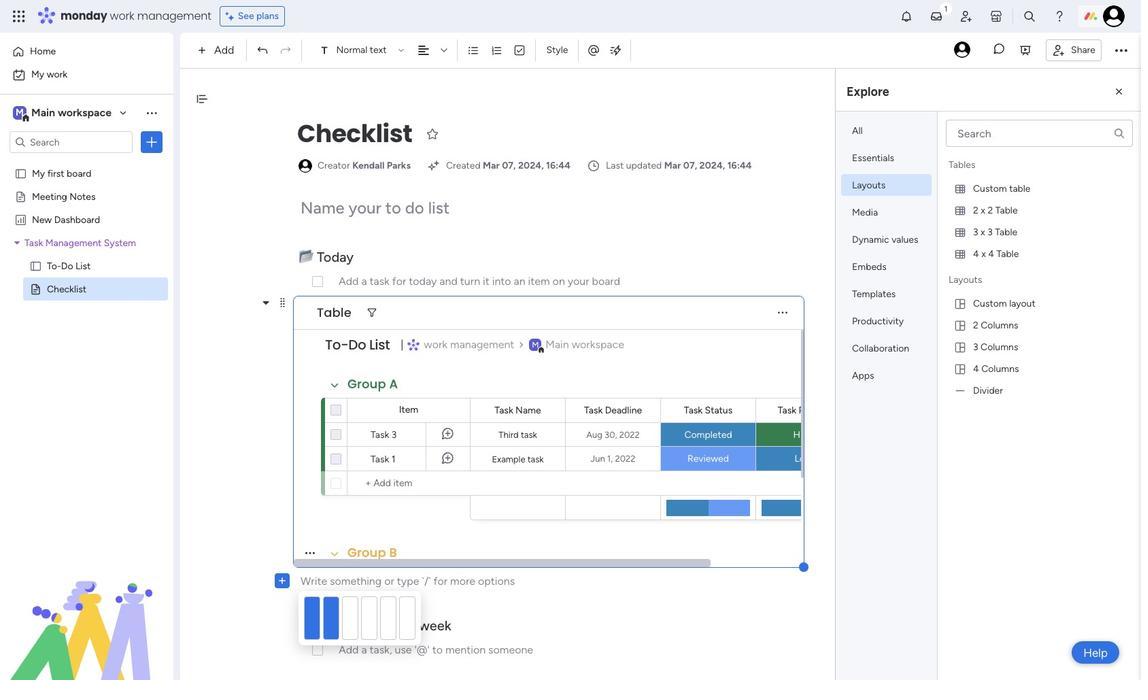 Task type: describe. For each thing, give the bounding box(es) containing it.
select product image
[[12, 10, 26, 23]]

share button
[[1046, 39, 1102, 61]]

4 for custom layout
[[973, 363, 979, 374]]

1 mar from the left
[[483, 160, 500, 171]]

do inside field
[[348, 335, 366, 354]]

status
[[705, 404, 733, 416]]

x for 3
[[981, 226, 985, 238]]

templates
[[852, 288, 896, 300]]

monday work management
[[61, 8, 211, 24]]

lottie animation element
[[0, 543, 173, 680]]

options image
[[145, 135, 158, 149]]

kendall parks image
[[1103, 5, 1125, 27]]

dynamic values list item
[[841, 229, 932, 250]]

jun
[[591, 454, 605, 464]]

to- inside field
[[325, 335, 348, 354]]

1
[[392, 454, 396, 465]]

4 for custom table
[[973, 248, 979, 259]]

low
[[795, 453, 812, 465]]

essentials list item
[[841, 147, 932, 169]]

the
[[395, 618, 416, 634]]

✨
[[299, 618, 314, 634]]

3 columns
[[973, 341, 1018, 353]]

lottie animation image
[[0, 543, 173, 680]]

search everything image
[[1023, 10, 1036, 23]]

✨ priorities for the week
[[299, 618, 451, 634]]

kendall
[[352, 160, 385, 171]]

custom layout list item
[[943, 292, 1136, 314]]

work for monday
[[110, 8, 134, 24]]

Task Status field
[[681, 403, 736, 418]]

layouts inside list item
[[852, 180, 886, 191]]

public board image for my
[[14, 167, 27, 180]]

columns for 4 columns
[[982, 363, 1019, 374]]

for
[[374, 618, 392, 634]]

reviewed
[[688, 453, 729, 465]]

add button
[[192, 39, 242, 61]]

columns for 3 columns
[[981, 341, 1018, 353]]

1,
[[607, 454, 613, 464]]

dashboard
[[54, 214, 100, 225]]

week
[[419, 618, 451, 634]]

my work link
[[8, 64, 165, 86]]

dynamic
[[852, 234, 889, 246]]

Search in workspace field
[[29, 134, 114, 150]]

today
[[317, 249, 354, 265]]

workspace for workspace icon
[[572, 338, 624, 351]]

name
[[516, 404, 541, 416]]

main workspace for workspace icon
[[546, 338, 624, 351]]

Checklist field
[[294, 116, 416, 152]]

help image
[[1053, 10, 1066, 23]]

1 horizontal spatial management
[[450, 338, 514, 351]]

embeds
[[852, 261, 887, 273]]

board
[[67, 167, 91, 179]]

aug 30, 2022
[[586, 429, 640, 440]]

2 columns
[[973, 319, 1019, 331]]

embeds list item
[[841, 256, 932, 277]]

0 horizontal spatial checklist
[[47, 283, 86, 294]]

notes
[[69, 190, 96, 202]]

invite members image
[[960, 10, 973, 23]]

workspace selection element
[[13, 105, 114, 122]]

x for 2
[[981, 204, 985, 216]]

home link
[[8, 41, 165, 63]]

help button
[[1072, 641, 1119, 664]]

jun 1, 2022
[[591, 454, 636, 464]]

share
[[1071, 44, 1096, 55]]

|
[[401, 338, 404, 351]]

third task
[[499, 430, 537, 440]]

table for 3 x 3 table
[[995, 226, 1018, 238]]

mention image
[[587, 43, 601, 57]]

task for task name
[[495, 404, 513, 416]]

see plans button
[[219, 6, 285, 27]]

media list item
[[841, 201, 932, 223]]

public dashboard image
[[14, 213, 27, 226]]

0 vertical spatial do
[[61, 260, 73, 271]]

meeting notes
[[32, 190, 96, 202]]

3 x 3 table list item
[[943, 221, 1136, 243]]

creator kendall parks
[[318, 160, 411, 171]]

custom table list item
[[943, 178, 1136, 199]]

To-Do List field
[[322, 331, 393, 359]]

dynamic values
[[852, 234, 918, 246]]

4 x 4 table list item
[[943, 243, 1136, 265]]

add
[[214, 44, 234, 56]]

created mar 07, 2024, 16:44
[[446, 160, 571, 171]]

meeting
[[32, 190, 67, 202]]

3 columns list item
[[943, 336, 1136, 358]]

1 menu image from the top
[[277, 297, 287, 308]]

management
[[45, 237, 101, 248]]

monday marketplace image
[[990, 10, 1003, 23]]

1 image
[[940, 1, 952, 16]]

📂 today
[[299, 249, 357, 265]]

main workspace for workspace image
[[31, 106, 112, 119]]

task for task status
[[684, 404, 703, 416]]

see plans
[[238, 10, 279, 22]]

custom layout
[[973, 298, 1036, 309]]

custom table
[[973, 183, 1031, 194]]

first
[[47, 167, 64, 179]]

new
[[32, 214, 52, 225]]

my work option
[[8, 64, 165, 86]]

2 16:44 from the left
[[728, 160, 752, 171]]

4 columns list item
[[943, 358, 1136, 380]]

work management
[[424, 338, 514, 351]]

style
[[546, 44, 568, 56]]

2 2024, from the left
[[700, 160, 725, 171]]

Task Deadline field
[[581, 403, 645, 418]]

more dots image
[[778, 308, 788, 318]]

task for example task
[[528, 454, 544, 464]]

checklist inside field
[[297, 116, 412, 151]]

1 vertical spatial layouts
[[949, 274, 982, 286]]

public board image for to-
[[29, 259, 42, 272]]

custom for x
[[973, 183, 1007, 194]]

example
[[492, 454, 525, 464]]

2 x 2 table list item
[[943, 199, 1136, 221]]

2 mar from the left
[[664, 160, 681, 171]]

2 columns list item
[[943, 314, 1136, 336]]

divider list item
[[943, 380, 1136, 401]]

task deadline
[[584, 404, 642, 416]]

all list item
[[841, 120, 932, 141]]

my for my first board
[[32, 167, 45, 179]]

bulleted list image
[[468, 44, 480, 56]]

group a
[[348, 375, 398, 392]]

workspace options image
[[145, 106, 158, 120]]

my first board
[[32, 167, 91, 179]]

2 x 2 table
[[973, 204, 1018, 216]]

board activity image
[[954, 41, 971, 57]]

list box containing my first board
[[0, 159, 173, 484]]

30,
[[605, 429, 617, 440]]

my for my work
[[31, 69, 44, 80]]

Group A field
[[344, 375, 401, 393]]

list inside list box
[[75, 260, 91, 271]]

task status
[[684, 404, 733, 416]]

item
[[399, 404, 418, 416]]

home
[[30, 46, 56, 57]]

text
[[370, 44, 387, 56]]

public board image for meeting
[[14, 190, 27, 203]]

task 1
[[371, 454, 396, 465]]



Task type: vqa. For each thing, say whether or not it's contained in the screenshot.
first MENU ICON
yes



Task type: locate. For each thing, give the bounding box(es) containing it.
0 vertical spatial group
[[348, 375, 386, 392]]

1 horizontal spatial workspace
[[572, 338, 624, 351]]

main
[[31, 106, 55, 119], [546, 338, 569, 351]]

work down home
[[47, 69, 67, 80]]

productivity list item
[[841, 310, 932, 332]]

0 horizontal spatial 07,
[[502, 160, 516, 171]]

1 vertical spatial my
[[32, 167, 45, 179]]

📂
[[299, 249, 314, 265]]

checklist up the creator kendall parks
[[297, 116, 412, 151]]

main inside workspace selection element
[[31, 106, 55, 119]]

2 group from the top
[[348, 544, 386, 561]]

1 horizontal spatial 16:44
[[728, 160, 752, 171]]

public board image left first
[[14, 167, 27, 180]]

0 vertical spatial x
[[981, 204, 985, 216]]

do down management
[[61, 260, 73, 271]]

1 horizontal spatial main
[[546, 338, 569, 351]]

1 vertical spatial menu image
[[277, 644, 287, 655]]

see
[[238, 10, 254, 22]]

0 horizontal spatial main workspace
[[31, 106, 112, 119]]

task right example
[[528, 454, 544, 464]]

third
[[499, 430, 519, 440]]

updated
[[626, 160, 662, 171]]

1 custom from the top
[[973, 183, 1007, 194]]

0 vertical spatial menu image
[[277, 297, 287, 308]]

home option
[[8, 41, 165, 63]]

undo ⌘+z image
[[257, 44, 269, 56]]

task left name
[[495, 404, 513, 416]]

custom inside custom table list item
[[973, 183, 1007, 194]]

1 vertical spatial management
[[450, 338, 514, 351]]

x down the 3 x 3 table
[[982, 248, 986, 259]]

1 vertical spatial 2022
[[615, 454, 636, 464]]

normal text
[[336, 44, 387, 56]]

1 horizontal spatial list
[[369, 335, 390, 354]]

1 vertical spatial main
[[546, 338, 569, 351]]

work right |
[[424, 338, 448, 351]]

aug
[[586, 429, 603, 440]]

group
[[348, 375, 386, 392], [348, 544, 386, 561]]

1 horizontal spatial 07,
[[683, 160, 697, 171]]

completed
[[684, 429, 732, 440]]

monday
[[61, 8, 107, 24]]

all
[[852, 125, 863, 137]]

my work
[[31, 69, 67, 80]]

new dashboard
[[32, 214, 100, 225]]

to-do list inside field
[[325, 335, 390, 354]]

0 horizontal spatial 2024,
[[518, 160, 544, 171]]

last
[[606, 160, 624, 171]]

Task Name field
[[491, 403, 545, 418]]

Group B field
[[344, 544, 401, 562]]

work for my
[[47, 69, 67, 80]]

x down 2 x 2 table
[[981, 226, 985, 238]]

1 horizontal spatial main workspace
[[546, 338, 624, 351]]

search image
[[1113, 127, 1126, 139]]

group left a at the bottom of page
[[348, 375, 386, 392]]

m for workspace image
[[16, 107, 24, 118]]

table down custom table
[[995, 204, 1018, 216]]

table inside list item
[[995, 204, 1018, 216]]

custom for columns
[[973, 298, 1007, 309]]

1 horizontal spatial do
[[348, 335, 366, 354]]

high
[[793, 429, 814, 440]]

checklist down management
[[47, 283, 86, 294]]

task management system
[[24, 237, 136, 248]]

task for third task
[[521, 430, 537, 440]]

add to favorites image
[[426, 127, 440, 140]]

0 vertical spatial to-
[[47, 260, 61, 271]]

option
[[0, 161, 173, 164]]

0 horizontal spatial to-
[[47, 260, 61, 271]]

menu image
[[277, 297, 287, 308], [277, 620, 287, 631]]

m for workspace icon
[[532, 340, 539, 350]]

0 vertical spatial 2022
[[619, 429, 640, 440]]

0 horizontal spatial do
[[61, 260, 73, 271]]

templates list item
[[841, 283, 932, 305]]

style button
[[540, 39, 574, 62]]

to- inside list box
[[47, 260, 61, 271]]

task for task management system
[[24, 237, 43, 248]]

numbered list image
[[491, 44, 503, 56]]

main for workspace icon
[[546, 338, 569, 351]]

table for 4 x 4 table
[[997, 248, 1019, 259]]

columns inside list item
[[982, 363, 1019, 374]]

management up add dropdown button
[[137, 8, 211, 24]]

x up the 3 x 3 table
[[981, 204, 985, 216]]

parks
[[387, 160, 411, 171]]

0 horizontal spatial mar
[[483, 160, 500, 171]]

a
[[389, 375, 398, 392]]

to-do list down table field
[[325, 335, 390, 354]]

07, right updated
[[683, 160, 697, 171]]

tables
[[949, 159, 976, 171]]

1 menu image from the top
[[277, 596, 287, 607]]

1 vertical spatial work
[[47, 69, 67, 80]]

main for workspace image
[[31, 106, 55, 119]]

2022 right "1,"
[[615, 454, 636, 464]]

0 vertical spatial columns
[[981, 319, 1019, 331]]

workspace for workspace image
[[58, 106, 112, 119]]

1 group from the top
[[348, 375, 386, 392]]

work
[[110, 8, 134, 24], [47, 69, 67, 80], [424, 338, 448, 351]]

list down task management system
[[75, 260, 91, 271]]

0 vertical spatial menu image
[[277, 596, 287, 607]]

1 vertical spatial do
[[348, 335, 366, 354]]

to-do list down management
[[47, 260, 91, 271]]

0 vertical spatial layouts
[[852, 180, 886, 191]]

1 vertical spatial checklist
[[47, 283, 86, 294]]

Search search field
[[946, 120, 1133, 147]]

columns inside list item
[[981, 341, 1018, 353]]

group for group b
[[348, 544, 386, 561]]

2 custom from the top
[[973, 298, 1007, 309]]

public board image up public dashboard icon
[[14, 190, 27, 203]]

0 vertical spatial list
[[75, 260, 91, 271]]

work right monday
[[110, 8, 134, 24]]

0 vertical spatial workspace
[[58, 106, 112, 119]]

collaboration
[[852, 343, 909, 354]]

mar right created
[[483, 160, 500, 171]]

m inside workspace image
[[16, 107, 24, 118]]

main workspace
[[31, 106, 112, 119], [546, 338, 624, 351]]

workspace image
[[13, 105, 27, 120]]

07, right created
[[502, 160, 516, 171]]

normal
[[336, 44, 367, 56]]

1 vertical spatial x
[[981, 226, 985, 238]]

menu image left table field
[[277, 297, 287, 308]]

system
[[104, 237, 136, 248]]

columns inside 'list item'
[[981, 319, 1019, 331]]

update feed image
[[930, 10, 943, 23]]

apps
[[852, 370, 874, 382]]

3
[[973, 226, 978, 238], [988, 226, 993, 238], [973, 341, 978, 353], [392, 429, 397, 441]]

to-do list inside list box
[[47, 260, 91, 271]]

0 vertical spatial management
[[137, 8, 211, 24]]

None field
[[774, 403, 833, 418]]

my left first
[[32, 167, 45, 179]]

values
[[892, 234, 918, 246]]

list left |
[[369, 335, 390, 354]]

2 menu image from the top
[[277, 620, 287, 631]]

1 vertical spatial m
[[532, 340, 539, 350]]

task
[[24, 237, 43, 248], [495, 404, 513, 416], [584, 404, 603, 416], [684, 404, 703, 416], [371, 429, 389, 441], [371, 454, 389, 465]]

task inside 'field'
[[684, 404, 703, 416]]

07,
[[502, 160, 516, 171], [683, 160, 697, 171]]

4 x 4 table
[[973, 248, 1019, 259]]

layouts
[[852, 180, 886, 191], [949, 274, 982, 286]]

task 3
[[371, 429, 397, 441]]

main workspace inside workspace selection element
[[31, 106, 112, 119]]

4 columns
[[973, 363, 1019, 374]]

workspace
[[58, 106, 112, 119], [572, 338, 624, 351]]

layouts list item
[[841, 174, 932, 196]]

0 horizontal spatial layouts
[[852, 180, 886, 191]]

last updated mar 07, 2024, 16:44
[[606, 160, 752, 171]]

1 vertical spatial menu image
[[277, 620, 287, 631]]

b
[[389, 544, 397, 561]]

task right caret down image
[[24, 237, 43, 248]]

0 vertical spatial work
[[110, 8, 134, 24]]

Table field
[[314, 304, 355, 322]]

2 07, from the left
[[683, 160, 697, 171]]

None search field
[[946, 120, 1133, 147]]

mar right updated
[[664, 160, 681, 171]]

main workspace up search in workspace field
[[31, 106, 112, 119]]

deadline
[[605, 404, 642, 416]]

table for 2 x 2 table
[[995, 204, 1018, 216]]

task for task 1
[[371, 454, 389, 465]]

to- down management
[[47, 260, 61, 271]]

2 vertical spatial x
[[982, 248, 986, 259]]

main right workspace icon
[[546, 338, 569, 351]]

1 horizontal spatial to-
[[325, 335, 348, 354]]

task left status
[[684, 404, 703, 416]]

2 for tables
[[973, 204, 979, 216]]

1 vertical spatial main workspace
[[546, 338, 624, 351]]

1 horizontal spatial work
[[110, 8, 134, 24]]

divider
[[973, 385, 1003, 396]]

checklist image
[[514, 44, 526, 56]]

0 horizontal spatial management
[[137, 8, 211, 24]]

0 horizontal spatial list
[[75, 260, 91, 271]]

columns for 2 columns
[[981, 319, 1019, 331]]

productivity
[[852, 316, 904, 327]]

4 inside list item
[[973, 363, 979, 374]]

table inside field
[[317, 304, 352, 321]]

m inside workspace icon
[[532, 340, 539, 350]]

layouts up media
[[852, 180, 886, 191]]

1 vertical spatial group
[[348, 544, 386, 561]]

2 for layouts
[[973, 319, 979, 331]]

essentials
[[852, 152, 894, 164]]

+ Add item text field
[[354, 475, 465, 492]]

16:44
[[546, 160, 571, 171], [728, 160, 752, 171]]

1 horizontal spatial layouts
[[949, 274, 982, 286]]

0 vertical spatial checklist
[[297, 116, 412, 151]]

0 horizontal spatial work
[[47, 69, 67, 80]]

0 horizontal spatial 16:44
[[546, 160, 571, 171]]

0 horizontal spatial workspace
[[58, 106, 112, 119]]

x inside list item
[[981, 204, 985, 216]]

1 horizontal spatial checklist
[[297, 116, 412, 151]]

public board image down new
[[29, 259, 42, 272]]

columns up 3 columns
[[981, 319, 1019, 331]]

custom up 2 x 2 table
[[973, 183, 1007, 194]]

collaboration list item
[[841, 337, 932, 359]]

1 horizontal spatial mar
[[664, 160, 681, 171]]

1 2024, from the left
[[518, 160, 544, 171]]

2 inside 'list item'
[[973, 319, 979, 331]]

1 horizontal spatial to-do list
[[325, 335, 390, 354]]

checklist
[[297, 116, 412, 151], [47, 283, 86, 294]]

do
[[61, 260, 73, 271], [348, 335, 366, 354]]

1 horizontal spatial 2024,
[[700, 160, 725, 171]]

workspace image
[[529, 337, 542, 352]]

1 vertical spatial workspace
[[572, 338, 624, 351]]

2022
[[619, 429, 640, 440], [615, 454, 636, 464]]

0 vertical spatial my
[[31, 69, 44, 80]]

created
[[446, 160, 481, 171]]

group left b
[[348, 544, 386, 561]]

task up aug
[[584, 404, 603, 416]]

group b
[[348, 544, 397, 561]]

to- down table field
[[325, 335, 348, 354]]

x for 4
[[982, 248, 986, 259]]

0 vertical spatial main
[[31, 106, 55, 119]]

group for group a
[[348, 375, 386, 392]]

1 16:44 from the left
[[546, 160, 571, 171]]

0 horizontal spatial to-do list
[[47, 260, 91, 271]]

columns down 3 columns
[[982, 363, 1019, 374]]

custom inside custom layout list item
[[973, 298, 1007, 309]]

0 vertical spatial main workspace
[[31, 106, 112, 119]]

plans
[[256, 10, 279, 22]]

columns up 4 columns
[[981, 341, 1018, 353]]

2022 for jun 1, 2022
[[615, 454, 636, 464]]

task left 1
[[371, 454, 389, 465]]

public board image
[[14, 167, 27, 180], [14, 190, 27, 203], [29, 259, 42, 272], [29, 282, 42, 295]]

3 x 3 table
[[973, 226, 1018, 238]]

0 vertical spatial m
[[16, 107, 24, 118]]

task right third
[[521, 430, 537, 440]]

task name
[[495, 404, 541, 416]]

0 vertical spatial custom
[[973, 183, 1007, 194]]

v2 ellipsis image
[[1115, 41, 1128, 59]]

2 vertical spatial work
[[424, 338, 448, 351]]

2 menu image from the top
[[277, 644, 287, 655]]

list inside the to-do list field
[[369, 335, 390, 354]]

list box
[[0, 159, 173, 484]]

layout
[[1009, 298, 1036, 309]]

example task
[[492, 454, 544, 464]]

task for task 3
[[371, 429, 389, 441]]

menu image left ✨
[[277, 620, 287, 631]]

layouts down 4 x 4 table
[[949, 274, 982, 286]]

my inside my work option
[[31, 69, 44, 80]]

help
[[1084, 646, 1108, 659]]

task up task 1
[[371, 429, 389, 441]]

1 07, from the left
[[502, 160, 516, 171]]

management left workspace icon
[[450, 338, 514, 351]]

public board image down task management system
[[29, 282, 42, 295]]

workspace up search in workspace field
[[58, 106, 112, 119]]

1 vertical spatial to-do list
[[325, 335, 390, 354]]

button padding image
[[1113, 85, 1126, 99]]

my down home
[[31, 69, 44, 80]]

caret down image
[[14, 238, 20, 247]]

management
[[137, 8, 211, 24], [450, 338, 514, 351]]

to-
[[47, 260, 61, 271], [325, 335, 348, 354]]

1 vertical spatial list
[[369, 335, 390, 354]]

explore
[[847, 84, 889, 99]]

task for task deadline
[[584, 404, 603, 416]]

1 vertical spatial columns
[[981, 341, 1018, 353]]

0 horizontal spatial main
[[31, 106, 55, 119]]

table up the to-do list field on the left of page
[[317, 304, 352, 321]]

2 vertical spatial columns
[[982, 363, 1019, 374]]

work inside my work option
[[47, 69, 67, 80]]

2
[[973, 204, 979, 216], [988, 204, 993, 216], [973, 319, 979, 331]]

creator
[[318, 160, 350, 171]]

m
[[16, 107, 24, 118], [532, 340, 539, 350]]

dynamic values image
[[609, 44, 623, 57]]

1 vertical spatial custom
[[973, 298, 1007, 309]]

custom up 2 columns in the top of the page
[[973, 298, 1007, 309]]

table down the 3 x 3 table
[[997, 248, 1019, 259]]

task inside list box
[[24, 237, 43, 248]]

2022 for aug 30, 2022
[[619, 429, 640, 440]]

0 vertical spatial task
[[521, 430, 537, 440]]

apps list item
[[841, 365, 932, 386]]

main workspace right workspace icon
[[546, 338, 624, 351]]

0 horizontal spatial m
[[16, 107, 24, 118]]

1 horizontal spatial m
[[532, 340, 539, 350]]

0 vertical spatial to-do list
[[47, 260, 91, 271]]

notifications image
[[900, 10, 913, 23]]

2022 right 30,
[[619, 429, 640, 440]]

table
[[1009, 183, 1031, 194]]

2 horizontal spatial work
[[424, 338, 448, 351]]

1 vertical spatial to-
[[325, 335, 348, 354]]

1 vertical spatial task
[[528, 454, 544, 464]]

to-do list
[[47, 260, 91, 271], [325, 335, 390, 354]]

workspace right workspace icon
[[572, 338, 624, 351]]

custom
[[973, 183, 1007, 194], [973, 298, 1007, 309]]

task
[[521, 430, 537, 440], [528, 454, 544, 464]]

my
[[31, 69, 44, 80], [32, 167, 45, 179]]

main right workspace image
[[31, 106, 55, 119]]

list
[[75, 260, 91, 271], [369, 335, 390, 354]]

table up 4 x 4 table
[[995, 226, 1018, 238]]

do down table field
[[348, 335, 366, 354]]

media
[[852, 207, 878, 218]]

priorities
[[317, 618, 371, 634]]

menu image
[[277, 596, 287, 607], [277, 644, 287, 655]]



